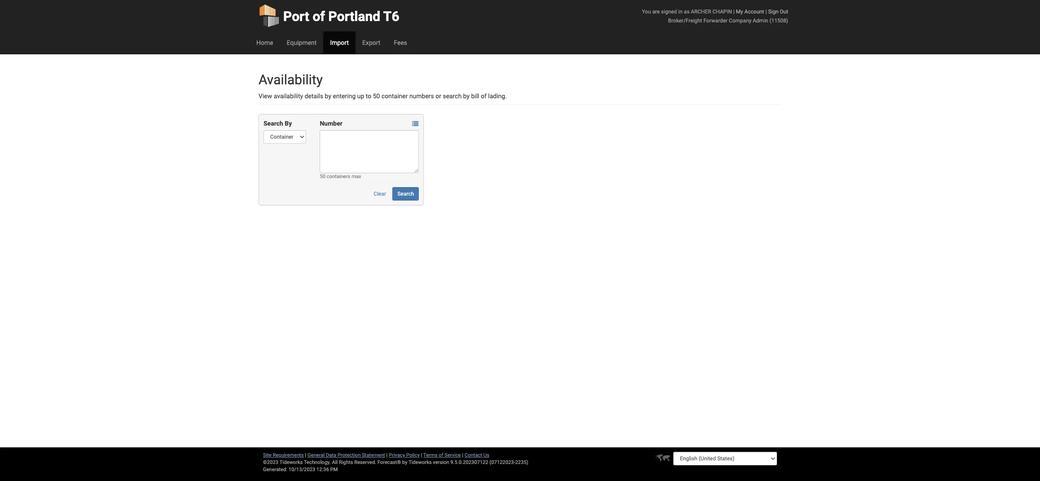 Task type: locate. For each thing, give the bounding box(es) containing it.
(11508)
[[770, 18, 789, 24]]

by right details
[[325, 93, 331, 100]]

1 horizontal spatial by
[[402, 460, 408, 466]]

1 vertical spatial of
[[481, 93, 487, 100]]

2 horizontal spatial by
[[463, 93, 470, 100]]

forwarder
[[704, 18, 728, 24]]

clear button
[[369, 187, 391, 201]]

of
[[313, 9, 325, 24], [481, 93, 487, 100], [439, 453, 443, 459]]

2235)
[[515, 460, 529, 466]]

general
[[308, 453, 325, 459]]

tideworks
[[409, 460, 432, 466]]

|
[[734, 9, 735, 15], [766, 9, 767, 15], [305, 453, 306, 459], [386, 453, 388, 459], [421, 453, 422, 459], [462, 453, 464, 459]]

you are signed in as archer chapin | my account | sign out broker/freight forwarder company admin (11508)
[[642, 9, 789, 24]]

1 horizontal spatial of
[[439, 453, 443, 459]]

| up 9.5.0.202307122
[[462, 453, 464, 459]]

search inside button
[[398, 191, 414, 197]]

t6
[[383, 9, 400, 24]]

0 vertical spatial 50
[[373, 93, 380, 100]]

signed
[[661, 9, 677, 15]]

50
[[373, 93, 380, 100], [320, 174, 326, 180]]

search left by
[[264, 120, 283, 127]]

50 left containers
[[320, 174, 326, 180]]

0 vertical spatial search
[[264, 120, 283, 127]]

search
[[264, 120, 283, 127], [398, 191, 414, 197]]

protection
[[338, 453, 361, 459]]

search
[[443, 93, 462, 100]]

search right clear on the left
[[398, 191, 414, 197]]

0 vertical spatial of
[[313, 9, 325, 24]]

availability
[[274, 93, 303, 100]]

forecast®
[[378, 460, 401, 466]]

1 vertical spatial search
[[398, 191, 414, 197]]

contact us link
[[465, 453, 489, 459]]

0 horizontal spatial search
[[264, 120, 283, 127]]

details
[[305, 93, 323, 100]]

2 vertical spatial of
[[439, 453, 443, 459]]

clear
[[374, 191, 386, 197]]

1 horizontal spatial search
[[398, 191, 414, 197]]

site requirements | general data protection statement | privacy policy | terms of service | contact us ©2023 tideworks technology. all rights reserved. forecast® by tideworks version 9.5.0.202307122 (07122023-2235) generated: 10/13/2023 12:36 pm
[[263, 453, 529, 473]]

fees button
[[387, 31, 414, 54]]

9.5.0.202307122
[[451, 460, 489, 466]]

of right the port
[[313, 9, 325, 24]]

| left general
[[305, 453, 306, 459]]

as
[[684, 9, 690, 15]]

fees
[[394, 39, 407, 46]]

admin
[[753, 18, 769, 24]]

1 horizontal spatial 50
[[373, 93, 380, 100]]

view
[[259, 93, 272, 100]]

of right the bill
[[481, 93, 487, 100]]

max
[[352, 174, 361, 180]]

terms of service link
[[424, 453, 461, 459]]

by
[[325, 93, 331, 100], [463, 93, 470, 100], [402, 460, 408, 466]]

up
[[357, 93, 364, 100]]

of up version
[[439, 453, 443, 459]]

home button
[[250, 31, 280, 54]]

2 horizontal spatial of
[[481, 93, 487, 100]]

site requirements link
[[263, 453, 304, 459]]

equipment
[[287, 39, 317, 46]]

by inside site requirements | general data protection statement | privacy policy | terms of service | contact us ©2023 tideworks technology. all rights reserved. forecast® by tideworks version 9.5.0.202307122 (07122023-2235) generated: 10/13/2023 12:36 pm
[[402, 460, 408, 466]]

container
[[382, 93, 408, 100]]

of inside site requirements | general data protection statement | privacy policy | terms of service | contact us ©2023 tideworks technology. all rights reserved. forecast® by tideworks version 9.5.0.202307122 (07122023-2235) generated: 10/13/2023 12:36 pm
[[439, 453, 443, 459]]

company
[[729, 18, 752, 24]]

port of portland t6 link
[[259, 0, 400, 31]]

account
[[745, 9, 765, 15]]

export
[[362, 39, 381, 46]]

data
[[326, 453, 336, 459]]

you
[[642, 9, 651, 15]]

all
[[332, 460, 338, 466]]

50 right the to
[[373, 93, 380, 100]]

chapin
[[713, 9, 732, 15]]

home
[[256, 39, 273, 46]]

terms
[[424, 453, 438, 459]]

1 vertical spatial 50
[[320, 174, 326, 180]]

us
[[484, 453, 489, 459]]

containers
[[327, 174, 350, 180]]

0 horizontal spatial 50
[[320, 174, 326, 180]]

by down privacy policy link
[[402, 460, 408, 466]]

0 horizontal spatial of
[[313, 9, 325, 24]]

by left the bill
[[463, 93, 470, 100]]

entering
[[333, 93, 356, 100]]

portland
[[329, 9, 380, 24]]

import
[[330, 39, 349, 46]]

privacy policy link
[[389, 453, 420, 459]]

technology.
[[304, 460, 331, 466]]

lading.
[[488, 93, 507, 100]]

search for search by
[[264, 120, 283, 127]]



Task type: describe. For each thing, give the bounding box(es) containing it.
service
[[445, 453, 461, 459]]

out
[[780, 9, 789, 15]]

general data protection statement link
[[308, 453, 385, 459]]

rights
[[339, 460, 353, 466]]

| up forecast®
[[386, 453, 388, 459]]

sign out link
[[768, 9, 789, 15]]

numbers
[[410, 93, 434, 100]]

version
[[433, 460, 449, 466]]

show list image
[[412, 121, 419, 127]]

my
[[736, 9, 743, 15]]

availability
[[259, 72, 323, 88]]

©2023 tideworks
[[263, 460, 303, 466]]

bill
[[471, 93, 480, 100]]

| left sign
[[766, 9, 767, 15]]

12:36
[[317, 467, 329, 473]]

view availability details by entering up to 50 container numbers or search by bill of lading.
[[259, 93, 507, 100]]

by
[[285, 120, 292, 127]]

import button
[[324, 31, 356, 54]]

0 horizontal spatial by
[[325, 93, 331, 100]]

generated:
[[263, 467, 287, 473]]

| left my
[[734, 9, 735, 15]]

export button
[[356, 31, 387, 54]]

to
[[366, 93, 372, 100]]

port of portland t6
[[283, 9, 400, 24]]

broker/freight
[[668, 18, 702, 24]]

number
[[320, 120, 343, 127]]

pm
[[330, 467, 338, 473]]

50 containers max
[[320, 174, 361, 180]]

contact
[[465, 453, 482, 459]]

reserved.
[[354, 460, 376, 466]]

Number text field
[[320, 130, 419, 173]]

equipment button
[[280, 31, 324, 54]]

search for search
[[398, 191, 414, 197]]

or
[[436, 93, 441, 100]]

in
[[679, 9, 683, 15]]

site
[[263, 453, 272, 459]]

statement
[[362, 453, 385, 459]]

10/13/2023
[[289, 467, 315, 473]]

archer
[[691, 9, 712, 15]]

requirements
[[273, 453, 304, 459]]

(07122023-
[[490, 460, 515, 466]]

sign
[[768, 9, 779, 15]]

are
[[653, 9, 660, 15]]

| up tideworks
[[421, 453, 422, 459]]

search button
[[393, 187, 419, 201]]

privacy
[[389, 453, 405, 459]]

search by
[[264, 120, 292, 127]]

port
[[283, 9, 309, 24]]

my account link
[[736, 9, 765, 15]]

policy
[[406, 453, 420, 459]]



Task type: vqa. For each thing, say whether or not it's contained in the screenshot.
12:45
no



